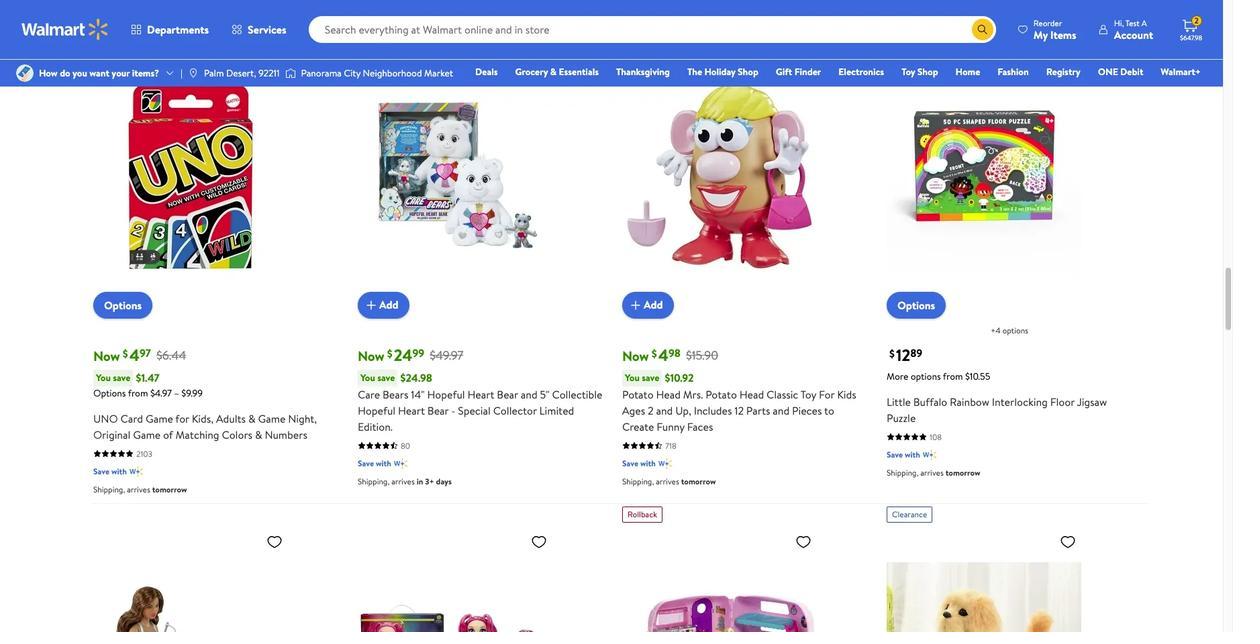 Task type: locate. For each thing, give the bounding box(es) containing it.
tomorrow for 12
[[946, 467, 980, 478]]

1 horizontal spatial toy
[[902, 65, 915, 79]]

you
[[96, 371, 111, 384], [361, 371, 375, 384], [625, 371, 640, 384]]

1 now from the left
[[93, 347, 120, 365]]

bear up the collector
[[497, 387, 518, 402]]

save
[[113, 371, 131, 384], [377, 371, 395, 384], [642, 371, 660, 384]]

1 horizontal spatial add
[[644, 298, 663, 312]]

shop inside 'link'
[[918, 65, 938, 79]]

1 vertical spatial from
[[128, 386, 148, 400]]

0 horizontal spatial 12
[[735, 403, 744, 418]]

bear
[[497, 387, 518, 402], [428, 403, 449, 418]]

save up "bears" at bottom left
[[377, 371, 395, 384]]

you inside you save $1.47 options from $4.97 – $9.99
[[96, 371, 111, 384]]

and left 5"
[[521, 387, 538, 402]]

add to cart image
[[363, 297, 379, 313], [628, 297, 644, 313]]

1 vertical spatial options
[[911, 370, 941, 383]]

with down puzzle
[[905, 449, 920, 460]]

0 vertical spatial 2
[[1195, 15, 1199, 26]]

now for now $ 4 98 $15.90
[[622, 347, 649, 365]]

hopeful up edition.
[[358, 403, 396, 418]]

0 horizontal spatial and
[[521, 387, 538, 402]]

options
[[1003, 325, 1028, 336], [911, 370, 941, 383]]

1 horizontal spatial rollback
[[363, 25, 393, 37]]

2 $ from the left
[[387, 346, 393, 361]]

0 vertical spatial heart
[[468, 387, 494, 402]]

shipping, down create
[[622, 476, 654, 487]]

shop
[[738, 65, 759, 79], [918, 65, 938, 79]]

now for now $ 4 97 $6.44
[[93, 347, 120, 365]]

–
[[174, 386, 179, 400]]

finder
[[795, 65, 821, 79]]

add to cart image up "now $ 24 99 $49.97"
[[363, 297, 379, 313]]

0 horizontal spatial 4
[[129, 343, 140, 366]]

1 vertical spatial 2
[[648, 403, 654, 418]]

0 horizontal spatial potato
[[622, 387, 654, 402]]

shop right holiday
[[738, 65, 759, 79]]

potato up includes
[[706, 387, 737, 402]]

save down edition.
[[358, 458, 374, 469]]

thanksgiving
[[616, 65, 670, 79]]

options up 89
[[898, 298, 935, 313]]

heart down 14"
[[398, 403, 425, 418]]

funny
[[657, 419, 685, 434]]

1 horizontal spatial 4
[[658, 343, 669, 366]]

2 horizontal spatial save
[[642, 371, 660, 384]]

1 horizontal spatial options link
[[887, 292, 946, 319]]

1 you from the left
[[96, 371, 111, 384]]

add button up 24
[[358, 292, 409, 319]]

save for $49.97
[[358, 458, 374, 469]]

hopeful up -
[[427, 387, 465, 402]]

grocery & essentials link
[[509, 64, 605, 79]]

palm
[[204, 66, 224, 80]]

2 add button from the left
[[622, 292, 674, 319]]

save with down puzzle
[[887, 449, 920, 460]]

options right +4
[[1003, 325, 1028, 336]]

 image for palm
[[188, 68, 199, 79]]

options for $6.44
[[104, 298, 142, 313]]

0 vertical spatial hopeful
[[427, 387, 465, 402]]

1 head from the left
[[656, 387, 681, 402]]

0 vertical spatial &
[[550, 65, 557, 79]]

0 vertical spatial bear
[[497, 387, 518, 402]]

2 add to cart image from the left
[[628, 297, 644, 313]]

2 horizontal spatial  image
[[285, 66, 296, 80]]

walmart plus image up shipping, arrives in 3+ days
[[394, 457, 407, 470]]

0 horizontal spatial from
[[128, 386, 148, 400]]

& right 'add to favorites list, care bears 14"  hopeful heart bear and 5" collectible hopeful heart bear - special collector  limited edition.' image at the left
[[550, 65, 557, 79]]

0 horizontal spatial add to cart image
[[363, 297, 379, 313]]

grocery & essentials
[[515, 65, 599, 79]]

add up now $ 4 98 $15.90
[[644, 298, 663, 312]]

1 horizontal spatial 2
[[1195, 15, 1199, 26]]

0 vertical spatial 12
[[896, 343, 910, 366]]

shipping, up the clearance
[[887, 467, 919, 478]]

1 horizontal spatial potato
[[706, 387, 737, 402]]

$ for now $ 24 99 $49.97
[[387, 346, 393, 361]]

city
[[344, 66, 361, 80]]

1 horizontal spatial save
[[377, 371, 395, 384]]

numbers
[[265, 427, 307, 442]]

12 inside you save $10.92 potato head mrs. potato head classic toy for kids ages 2 and up, includes 12 parts and pieces to create funny faces
[[735, 403, 744, 418]]

12 left parts
[[735, 403, 744, 418]]

electronics
[[839, 65, 884, 79]]

12 up more
[[896, 343, 910, 366]]

1 horizontal spatial 12
[[896, 343, 910, 366]]

shipping, arrives tomorrow down the 2103
[[93, 484, 187, 495]]

98
[[669, 346, 681, 361]]

2 add from the left
[[644, 298, 663, 312]]

shipping, arrives tomorrow down 718
[[622, 476, 716, 487]]

add for add to cart image for the care bears 14"  hopeful heart bear and 5" collectible hopeful heart bear - special collector  limited edition. image
[[379, 298, 398, 312]]

parts
[[746, 403, 770, 418]]

clearance toys robot dog toys interactive electronic plush puppy sound control teddy walk bark with music touching control robotic pet christmas gifts image
[[887, 528, 1082, 632]]

1 horizontal spatial tomorrow
[[681, 476, 716, 487]]

with
[[905, 449, 920, 460], [376, 458, 391, 469], [640, 458, 656, 469], [111, 466, 127, 477]]

head up parts
[[740, 387, 764, 402]]

now
[[93, 347, 120, 365], [358, 347, 385, 365], [622, 347, 649, 365]]

and down classic
[[773, 403, 790, 418]]

2 horizontal spatial tomorrow
[[946, 467, 980, 478]]

1 horizontal spatial shipping, arrives tomorrow
[[622, 476, 716, 487]]

with up shipping, arrives in 3+ days
[[376, 458, 391, 469]]

$ left 24
[[387, 346, 393, 361]]

2 you from the left
[[361, 371, 375, 384]]

arrives down 108
[[921, 467, 944, 478]]

shipping, arrives tomorrow for $15.90
[[622, 476, 716, 487]]

how
[[39, 66, 58, 80]]

with for $15.90
[[640, 458, 656, 469]]

for
[[819, 387, 835, 402]]

save inside you save $24.98 care bears 14"  hopeful heart bear and 5" collectible hopeful heart bear - special collector  limited edition.
[[377, 371, 395, 384]]

1 vertical spatial 12
[[735, 403, 744, 418]]

from
[[943, 370, 963, 383], [128, 386, 148, 400]]

0 horizontal spatial options link
[[93, 292, 153, 319]]

2 horizontal spatial you
[[625, 371, 640, 384]]

save inside you save $10.92 potato head mrs. potato head classic toy for kids ages 2 and up, includes 12 parts and pieces to create funny faces
[[642, 371, 660, 384]]

shipping, for 12
[[887, 467, 919, 478]]

want
[[89, 66, 109, 80]]

save down create
[[622, 458, 638, 469]]

3 save from the left
[[642, 371, 660, 384]]

thanksgiving link
[[610, 64, 676, 79]]

5"
[[540, 387, 550, 402]]

 image right "|"
[[188, 68, 199, 79]]

0 horizontal spatial add
[[379, 298, 398, 312]]

4 up the $1.47
[[129, 343, 140, 366]]

0 vertical spatial toy
[[902, 65, 915, 79]]

and up funny
[[656, 403, 673, 418]]

2 head from the left
[[740, 387, 764, 402]]

1 vertical spatial heart
[[398, 403, 425, 418]]

barbie kitty condo playset with brunette fashion doll, 4 kittens, cat tree & accessories image
[[93, 528, 288, 632]]

2 inside you save $10.92 potato head mrs. potato head classic toy for kids ages 2 and up, includes 12 parts and pieces to create funny faces
[[648, 403, 654, 418]]

in
[[417, 476, 423, 487]]

$ inside "now $ 24 99 $49.97"
[[387, 346, 393, 361]]

1 horizontal spatial bear
[[497, 387, 518, 402]]

0 horizontal spatial 2
[[648, 403, 654, 418]]

your
[[112, 66, 130, 80]]

save with down create
[[622, 458, 656, 469]]

neighborhood
[[363, 66, 422, 80]]

toy up pieces
[[801, 387, 816, 402]]

you inside you save $10.92 potato head mrs. potato head classic toy for kids ages 2 and up, includes 12 parts and pieces to create funny faces
[[625, 371, 640, 384]]

3 now from the left
[[622, 347, 649, 365]]

save with
[[887, 449, 920, 460], [358, 458, 391, 469], [622, 458, 656, 469], [93, 466, 127, 477]]

arrives down 718
[[656, 476, 679, 487]]

create
[[622, 419, 654, 434]]

gift finder
[[776, 65, 821, 79]]

you for 24
[[361, 371, 375, 384]]

$ left 97
[[123, 346, 128, 361]]

0 vertical spatial from
[[943, 370, 963, 383]]

night,
[[288, 411, 317, 426]]

2 horizontal spatial shipping, arrives tomorrow
[[887, 467, 980, 478]]

days
[[436, 476, 452, 487]]

$ up more
[[890, 346, 895, 361]]

add to favorites list, potato head mrs. potato head classic toy for kids ages 2 and up, includes 12 parts and pieces to create funny faces image
[[796, 50, 812, 67]]

save left the $1.47
[[113, 371, 131, 384]]

now inside now $ 4 98 $15.90
[[622, 347, 649, 365]]

you up care at left bottom
[[361, 371, 375, 384]]

1 vertical spatial toy
[[801, 387, 816, 402]]

add button
[[358, 292, 409, 319], [622, 292, 674, 319]]

deals
[[475, 65, 498, 79]]

0 horizontal spatial hopeful
[[358, 403, 396, 418]]

options down 89
[[911, 370, 941, 383]]

with for $49.97
[[376, 458, 391, 469]]

arrives left in
[[392, 476, 415, 487]]

faces
[[687, 419, 713, 434]]

save with for $15.90
[[622, 458, 656, 469]]

floor
[[1050, 394, 1075, 409]]

0 horizontal spatial save
[[113, 371, 131, 384]]

you up uno
[[96, 371, 111, 384]]

tomorrow
[[946, 467, 980, 478], [681, 476, 716, 487], [152, 484, 187, 495]]

1 options link from the left
[[93, 292, 153, 319]]

1 add from the left
[[379, 298, 398, 312]]

1 horizontal spatial shop
[[918, 65, 938, 79]]

now left 24
[[358, 347, 385, 365]]

$ inside now $ 4 97 $6.44
[[123, 346, 128, 361]]

from left $10.55 at right bottom
[[943, 370, 963, 383]]

0 horizontal spatial add button
[[358, 292, 409, 319]]

 image right 92211
[[285, 66, 296, 80]]

0 horizontal spatial you
[[96, 371, 111, 384]]

add to favorites list, barbie club chelsea camper playset, blonde small doll, puppy, car & 10+ accessories, open for campsite image
[[796, 533, 812, 550]]

97
[[140, 346, 151, 361]]

options up now $ 4 97 $6.44
[[104, 298, 142, 313]]

99
[[413, 346, 424, 361]]

options inside you save $1.47 options from $4.97 – $9.99
[[93, 386, 126, 400]]

deals link
[[469, 64, 504, 79]]

1 add button from the left
[[358, 292, 409, 319]]

options up uno
[[93, 386, 126, 400]]

add to favorites list, rainbow high stella 2 pack, pink fashion dolls, pink hair, 9in jr high dolls, walmart exclusive image
[[531, 533, 547, 550]]

add to cart image for the care bears 14"  hopeful heart bear and 5" collectible hopeful heart bear - special collector  limited edition. image
[[363, 297, 379, 313]]

add to favorites list, uno card game for kids, adults & game night, original game of matching colors & numbers image
[[267, 50, 283, 67]]

1 $ from the left
[[123, 346, 128, 361]]

shipping, down the "original"
[[93, 484, 125, 495]]

3 $ from the left
[[652, 346, 657, 361]]

head down $10.92
[[656, 387, 681, 402]]

2 4 from the left
[[658, 343, 669, 366]]

2 right ages on the right
[[648, 403, 654, 418]]

pieces
[[792, 403, 822, 418]]

potato up ages on the right
[[622, 387, 654, 402]]

options link for $6.44
[[93, 292, 153, 319]]

now left 97
[[93, 347, 120, 365]]

you for 4
[[625, 371, 640, 384]]

add up 24
[[379, 298, 398, 312]]

1 vertical spatial &
[[248, 411, 255, 426]]

1 horizontal spatial head
[[740, 387, 764, 402]]

1 4 from the left
[[129, 343, 140, 366]]

1 horizontal spatial now
[[358, 347, 385, 365]]

fashion link
[[992, 64, 1035, 79]]

toy right electronics link
[[902, 65, 915, 79]]

with down create
[[640, 458, 656, 469]]

save with up shipping, arrives in 3+ days
[[358, 458, 391, 469]]

0 horizontal spatial  image
[[16, 64, 34, 82]]

services
[[248, 22, 286, 37]]

walmart plus image down the 2103
[[129, 465, 143, 478]]

0 horizontal spatial shop
[[738, 65, 759, 79]]

0 horizontal spatial bear
[[428, 403, 449, 418]]

now $ 4 98 $15.90
[[622, 343, 718, 366]]

0 horizontal spatial rollback
[[99, 25, 128, 37]]

2 options link from the left
[[887, 292, 946, 319]]

$ left '98'
[[652, 346, 657, 361]]

1 add to cart image from the left
[[363, 297, 379, 313]]

$ inside $ 12 89
[[890, 346, 895, 361]]

shipping, arrives tomorrow down 108
[[887, 467, 980, 478]]

1 save from the left
[[113, 371, 131, 384]]

$10.55
[[965, 370, 991, 383]]

you
[[73, 66, 87, 80]]

shipping,
[[887, 467, 919, 478], [358, 476, 390, 487], [622, 476, 654, 487], [93, 484, 125, 495]]

1 horizontal spatial add button
[[622, 292, 674, 319]]

essentials
[[559, 65, 599, 79]]

shop left 'home' link
[[918, 65, 938, 79]]

0 horizontal spatial head
[[656, 387, 681, 402]]

3 you from the left
[[625, 371, 640, 384]]

options for 12
[[898, 298, 935, 313]]

little
[[887, 394, 911, 409]]

4 $ from the left
[[890, 346, 895, 361]]

walmart plus image down 718
[[658, 457, 672, 470]]

2 shop from the left
[[918, 65, 938, 79]]

care bears 14"  hopeful heart bear and 5" collectible hopeful heart bear - special collector  limited edition. image
[[358, 45, 553, 308]]

 image
[[16, 64, 34, 82], [285, 66, 296, 80], [188, 68, 199, 79]]

shipping, arrives tomorrow
[[887, 467, 980, 478], [622, 476, 716, 487], [93, 484, 187, 495]]

4 up $10.92
[[658, 343, 669, 366]]

0 horizontal spatial now
[[93, 347, 120, 365]]

0 horizontal spatial toy
[[801, 387, 816, 402]]

save with for $49.97
[[358, 458, 391, 469]]

2 save from the left
[[377, 371, 395, 384]]

1 horizontal spatial hopeful
[[427, 387, 465, 402]]

now inside now $ 4 97 $6.44
[[93, 347, 120, 365]]

1 vertical spatial bear
[[428, 403, 449, 418]]

shipping, left in
[[358, 476, 390, 487]]

save left $10.92
[[642, 371, 660, 384]]

0 horizontal spatial shipping, arrives tomorrow
[[93, 484, 187, 495]]

24
[[394, 343, 413, 366]]

a
[[1142, 17, 1147, 29]]

1 horizontal spatial options
[[1003, 325, 1028, 336]]

add for add to cart image associated with potato head mrs. potato head classic toy for kids ages 2 and up, includes 12 parts and pieces to create funny faces image
[[644, 298, 663, 312]]

classic
[[767, 387, 798, 402]]

2 up $647.98
[[1195, 15, 1199, 26]]

add button up now $ 4 98 $15.90
[[622, 292, 674, 319]]

potato
[[622, 387, 654, 402], [706, 387, 737, 402]]

game up numbers on the bottom of page
[[258, 411, 286, 426]]

1 horizontal spatial you
[[361, 371, 375, 384]]

and inside you save $24.98 care bears 14"  hopeful heart bear and 5" collectible hopeful heart bear - special collector  limited edition.
[[521, 387, 538, 402]]

-
[[451, 403, 455, 418]]

rollback
[[99, 25, 128, 37], [363, 25, 393, 37], [628, 509, 657, 520]]

holiday
[[705, 65, 736, 79]]

0 vertical spatial options
[[1003, 325, 1028, 336]]

departments
[[147, 22, 209, 37]]

options link up now $ 4 97 $6.44
[[93, 292, 153, 319]]

kids,
[[192, 411, 214, 426]]

+4
[[991, 325, 1001, 336]]

includes
[[694, 403, 732, 418]]

1 horizontal spatial from
[[943, 370, 963, 383]]

&
[[550, 65, 557, 79], [248, 411, 255, 426], [255, 427, 262, 442]]

you inside you save $24.98 care bears 14"  hopeful heart bear and 5" collectible hopeful heart bear - special collector  limited edition.
[[361, 371, 375, 384]]

options for +4
[[1003, 325, 1028, 336]]

12
[[896, 343, 910, 366], [735, 403, 744, 418]]

0 horizontal spatial heart
[[398, 403, 425, 418]]

add
[[379, 298, 398, 312], [644, 298, 663, 312]]

4
[[129, 343, 140, 366], [658, 343, 669, 366]]

 image left how
[[16, 64, 34, 82]]

walmart plus image down 108
[[923, 448, 936, 462]]

1 horizontal spatial  image
[[188, 68, 199, 79]]

options link up 89
[[887, 292, 946, 319]]

walmart plus image for $49.97
[[394, 457, 407, 470]]

from down the $1.47
[[128, 386, 148, 400]]

$6.44
[[156, 347, 186, 364]]

2 horizontal spatial now
[[622, 347, 649, 365]]

my
[[1034, 27, 1048, 42]]

save down puzzle
[[887, 449, 903, 460]]

$ inside now $ 4 98 $15.90
[[652, 346, 657, 361]]

bear left -
[[428, 403, 449, 418]]

& right adults
[[248, 411, 255, 426]]

the
[[687, 65, 702, 79]]

now inside "now $ 24 99 $49.97"
[[358, 347, 385, 365]]

& right colors
[[255, 427, 262, 442]]

0 horizontal spatial options
[[911, 370, 941, 383]]

add to cart image up now $ 4 98 $15.90
[[628, 297, 644, 313]]

walmart plus image
[[923, 448, 936, 462], [394, 457, 407, 470], [658, 457, 672, 470], [129, 465, 143, 478]]

2 now from the left
[[358, 347, 385, 365]]

items
[[1051, 27, 1077, 42]]

gift finder link
[[770, 64, 827, 79]]

heart up special
[[468, 387, 494, 402]]

 image for panorama
[[285, 66, 296, 80]]

you save $10.92 potato head mrs. potato head classic toy for kids ages 2 and up, includes 12 parts and pieces to create funny faces
[[622, 371, 856, 434]]

1 horizontal spatial add to cart image
[[628, 297, 644, 313]]

save with down the "original"
[[93, 466, 127, 477]]

you up ages on the right
[[625, 371, 640, 384]]

now left '98'
[[622, 347, 649, 365]]

options
[[104, 298, 142, 313], [898, 298, 935, 313], [93, 386, 126, 400]]

toy inside 'link'
[[902, 65, 915, 79]]

Search search field
[[309, 16, 996, 43]]



Task type: vqa. For each thing, say whether or not it's contained in the screenshot.
Walmart.Com on the right of page
no



Task type: describe. For each thing, give the bounding box(es) containing it.
$49.97
[[430, 347, 464, 364]]

89
[[910, 346, 922, 361]]

original
[[93, 427, 130, 442]]

save inside you save $1.47 options from $4.97 – $9.99
[[113, 371, 131, 384]]

|
[[181, 66, 183, 80]]

electronics link
[[833, 64, 890, 79]]

+4 options
[[991, 325, 1028, 336]]

 image for how
[[16, 64, 34, 82]]

the holiday shop link
[[681, 64, 765, 79]]

shipping, for $49.97
[[358, 476, 390, 487]]

fashion
[[998, 65, 1029, 79]]

add to cart image for potato head mrs. potato head classic toy for kids ages 2 and up, includes 12 parts and pieces to create funny faces image
[[628, 297, 644, 313]]

walmart plus image for $15.90
[[658, 457, 672, 470]]

you save $1.47 options from $4.97 – $9.99
[[93, 371, 203, 400]]

arrives for 12
[[921, 467, 944, 478]]

special
[[458, 403, 491, 418]]

$ for now $ 4 98 $15.90
[[652, 346, 657, 361]]

$ for now $ 4 97 $6.44
[[123, 346, 128, 361]]

2 potato from the left
[[706, 387, 737, 402]]

one debit
[[1098, 65, 1144, 79]]

shipping, arrives tomorrow for 12
[[887, 467, 980, 478]]

shipping, arrives in 3+ days
[[358, 476, 452, 487]]

uno card game for kids, adults & game night, original game of matching colors & numbers
[[93, 411, 317, 442]]

save for $15.90
[[622, 458, 638, 469]]

from inside you save $1.47 options from $4.97 – $9.99
[[128, 386, 148, 400]]

with down the "original"
[[111, 466, 127, 477]]

collector
[[493, 403, 537, 418]]

barbie club chelsea camper playset, blonde small doll, puppy, car & 10+ accessories, open for campsite image
[[622, 528, 817, 632]]

$24.98
[[400, 371, 432, 385]]

reorder
[[1034, 17, 1062, 29]]

services button
[[220, 13, 298, 46]]

colors
[[222, 427, 252, 442]]

1 vertical spatial hopeful
[[358, 403, 396, 418]]

clear search field text image
[[956, 24, 967, 35]]

items?
[[132, 66, 159, 80]]

game up of
[[146, 411, 173, 426]]

with for 12
[[905, 449, 920, 460]]

718
[[665, 440, 677, 452]]

arrives down the 2103
[[127, 484, 150, 495]]

add to favorites list, clearance toys robot dog toys interactive electronic plush puppy sound control teddy walk bark with music touching control robotic pet christmas gifts image
[[1060, 533, 1076, 550]]

2 horizontal spatial and
[[773, 403, 790, 418]]

panorama city neighborhood market
[[301, 66, 453, 80]]

toy shop link
[[896, 64, 944, 79]]

108
[[930, 431, 942, 443]]

uno
[[93, 411, 118, 426]]

collectible
[[552, 387, 602, 402]]

4 for now $ 4 98 $15.90
[[658, 343, 669, 366]]

little buffalo rainbow interlocking floor jigsaw puzzle image
[[887, 45, 1082, 308]]

uno card game for kids, adults & game night, original game of matching colors & numbers image
[[93, 45, 288, 308]]

bears
[[383, 387, 409, 402]]

Walmart Site-Wide search field
[[309, 16, 996, 43]]

now $ 24 99 $49.97
[[358, 343, 464, 366]]

search icon image
[[977, 24, 988, 35]]

the holiday shop
[[687, 65, 759, 79]]

clearance
[[892, 509, 927, 520]]

matching
[[176, 427, 219, 442]]

palm desert, 92211
[[204, 66, 280, 80]]

debit
[[1121, 65, 1144, 79]]

jigsaw
[[1077, 394, 1107, 409]]

tomorrow for $15.90
[[681, 476, 716, 487]]

92211
[[258, 66, 280, 80]]

save down the "original"
[[93, 466, 109, 477]]

save for 12
[[887, 449, 903, 460]]

save for 4
[[642, 371, 660, 384]]

shipping, for $15.90
[[622, 476, 654, 487]]

$10.92
[[665, 371, 694, 385]]

2 horizontal spatial rollback
[[628, 509, 657, 520]]

limited
[[539, 403, 574, 418]]

rainbow high stella 2 pack, pink fashion dolls, pink hair, 9in jr high dolls, walmart exclusive image
[[358, 528, 553, 632]]

1 potato from the left
[[622, 387, 654, 402]]

walmart image
[[21, 19, 109, 40]]

now $ 4 97 $6.44
[[93, 343, 186, 366]]

2 vertical spatial &
[[255, 427, 262, 442]]

save for 24
[[377, 371, 395, 384]]

care
[[358, 387, 380, 402]]

options link for 12
[[887, 292, 946, 319]]

options for more
[[911, 370, 941, 383]]

walmart+
[[1161, 65, 1201, 79]]

mrs.
[[683, 387, 703, 402]]

1 shop from the left
[[738, 65, 759, 79]]

arrives for $49.97
[[392, 476, 415, 487]]

registry
[[1046, 65, 1081, 79]]

rollback for 24
[[363, 25, 393, 37]]

add button for the care bears 14"  hopeful heart bear and 5" collectible hopeful heart bear - special collector  limited edition. image
[[358, 292, 409, 319]]

3+
[[425, 476, 434, 487]]

interlocking
[[992, 394, 1048, 409]]

walmart+ link
[[1155, 64, 1207, 79]]

account
[[1114, 27, 1153, 42]]

add to favorites list, little buffalo rainbow interlocking floor jigsaw puzzle image
[[1060, 50, 1076, 67]]

to
[[824, 403, 835, 418]]

0 horizontal spatial tomorrow
[[152, 484, 187, 495]]

home
[[956, 65, 980, 79]]

toy shop
[[902, 65, 938, 79]]

hi,
[[1114, 17, 1124, 29]]

80
[[401, 440, 410, 452]]

$4.97
[[150, 386, 172, 400]]

2 inside 2 $647.98
[[1195, 15, 1199, 26]]

4 for now $ 4 97 $6.44
[[129, 343, 140, 366]]

rainbow
[[950, 394, 990, 409]]

desert,
[[226, 66, 256, 80]]

one
[[1098, 65, 1118, 79]]

departments button
[[120, 13, 220, 46]]

add button for potato head mrs. potato head classic toy for kids ages 2 and up, includes 12 parts and pieces to create funny faces image
[[622, 292, 674, 319]]

1 horizontal spatial and
[[656, 403, 673, 418]]

ages
[[622, 403, 645, 418]]

do
[[60, 66, 70, 80]]

walmart plus image for 12
[[923, 448, 936, 462]]

1 horizontal spatial heart
[[468, 387, 494, 402]]

toy inside you save $10.92 potato head mrs. potato head classic toy for kids ages 2 and up, includes 12 parts and pieces to create funny faces
[[801, 387, 816, 402]]

edition.
[[358, 419, 393, 434]]

hi, test a account
[[1114, 17, 1153, 42]]

now for now $ 24 99 $49.97
[[358, 347, 385, 365]]

save with for 12
[[887, 449, 920, 460]]

kids
[[837, 387, 856, 402]]

market
[[424, 66, 453, 80]]

more
[[887, 370, 909, 383]]

arrives for $15.90
[[656, 476, 679, 487]]

panorama
[[301, 66, 342, 80]]

add to favorites list, care bears 14"  hopeful heart bear and 5" collectible hopeful heart bear - special collector  limited edition. image
[[531, 50, 547, 67]]

test
[[1126, 17, 1140, 29]]

add to favorites list, barbie kitty condo playset with brunette fashion doll, 4 kittens, cat tree & accessories image
[[267, 533, 283, 550]]

more options from $10.55
[[887, 370, 991, 383]]

for
[[175, 411, 189, 426]]

2103
[[136, 448, 152, 460]]

$15.90
[[686, 347, 718, 364]]

$9.99
[[181, 386, 203, 400]]

registry link
[[1040, 64, 1087, 79]]

game up the 2103
[[133, 427, 161, 442]]

reorder my items
[[1034, 17, 1077, 42]]

potato head mrs. potato head classic toy for kids ages 2 and up, includes 12 parts and pieces to create funny faces image
[[622, 45, 817, 308]]

rollback for 4
[[99, 25, 128, 37]]



